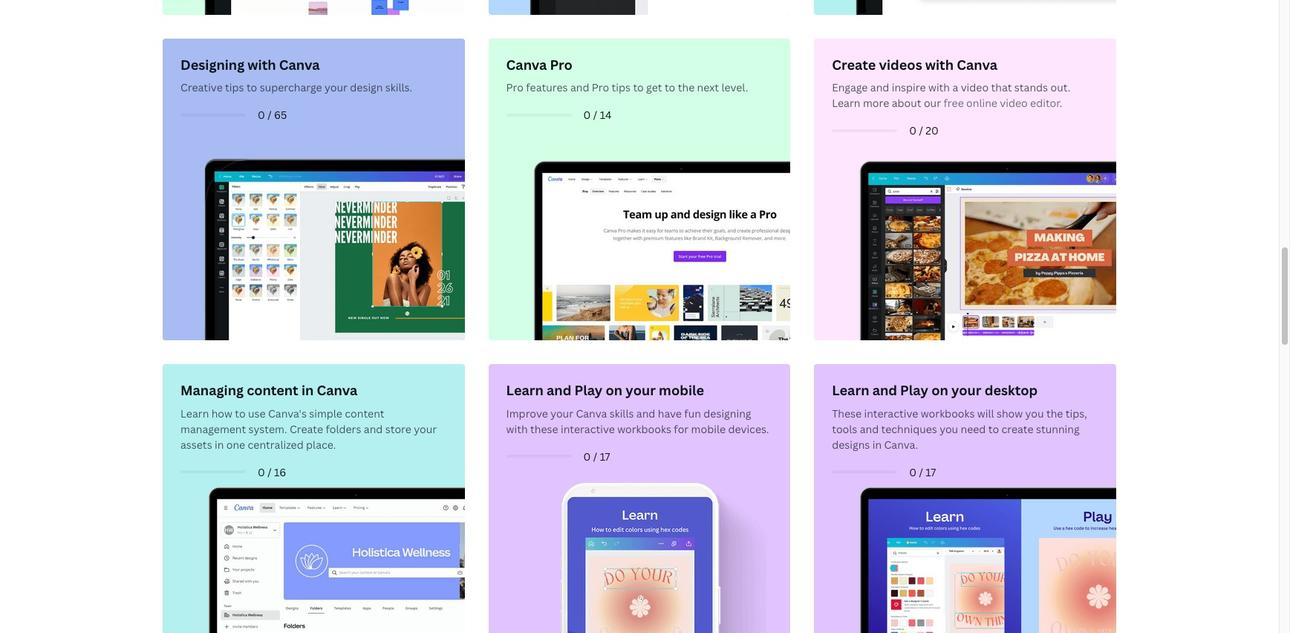 Task type: vqa. For each thing, say whether or not it's contained in the screenshot.
'0 / 17' for desktop
yes



Task type: locate. For each thing, give the bounding box(es) containing it.
your
[[325, 80, 348, 95], [626, 381, 656, 399], [952, 381, 982, 399], [551, 406, 574, 420], [414, 422, 437, 436]]

2 horizontal spatial pro
[[592, 80, 609, 95]]

1 horizontal spatial video
[[1000, 96, 1028, 110]]

and left store
[[364, 422, 383, 436]]

tips up 14
[[612, 80, 631, 95]]

0 horizontal spatial create
[[290, 422, 323, 436]]

managing
[[181, 381, 244, 399]]

fun
[[684, 406, 701, 420]]

create inside managing content in canva learn how to use canva's simple content management system. create folders and store your assets in one centralized place.
[[290, 422, 323, 436]]

1 vertical spatial you
[[940, 422, 959, 436]]

0 horizontal spatial workbooks
[[618, 422, 672, 436]]

0 horizontal spatial play
[[575, 381, 603, 399]]

with left a
[[929, 80, 950, 95]]

0 horizontal spatial 0 / 17
[[584, 449, 610, 463]]

2 tips from the left
[[612, 80, 631, 95]]

1 horizontal spatial 17
[[926, 465, 936, 479]]

1 horizontal spatial play
[[901, 381, 929, 399]]

features
[[526, 80, 568, 95]]

0 left 16
[[258, 465, 265, 479]]

0 horizontal spatial you
[[940, 422, 959, 436]]

skills
[[610, 406, 634, 420]]

1 play from the left
[[575, 381, 603, 399]]

0 for canva pro
[[584, 108, 591, 122]]

the left 'next'
[[678, 80, 695, 95]]

canva up simple
[[317, 381, 358, 399]]

on up techniques
[[932, 381, 949, 399]]

1 horizontal spatial workbooks
[[921, 406, 975, 420]]

2 on from the left
[[932, 381, 949, 399]]

to down will
[[989, 422, 999, 436]]

.
[[1060, 96, 1063, 110]]

create up engage
[[832, 56, 876, 73]]

inspire
[[892, 80, 926, 95]]

store
[[385, 422, 412, 436]]

on inside learn and play on your mobile improve your canva skills and have fun designing with these interactive workbooks for mobile devices.
[[606, 381, 623, 399]]

/ down techniques
[[919, 465, 923, 479]]

management
[[181, 422, 246, 436]]

with up supercharge
[[248, 56, 276, 73]]

content up canva's
[[247, 381, 299, 399]]

0 horizontal spatial the
[[678, 80, 695, 95]]

1 horizontal spatial interactive
[[864, 406, 919, 420]]

0 vertical spatial 0 / 17
[[584, 449, 610, 463]]

mobile down fun
[[691, 422, 726, 436]]

17 down techniques
[[926, 465, 936, 479]]

interactive up techniques
[[864, 406, 919, 420]]

0 horizontal spatial pro
[[506, 80, 524, 95]]

0 vertical spatial workbooks
[[921, 406, 975, 420]]

and left have
[[637, 406, 656, 420]]

1 horizontal spatial on
[[932, 381, 949, 399]]

out.
[[1051, 80, 1071, 95]]

/ for learn and play on your mobile
[[593, 449, 598, 463]]

1 vertical spatial interactive
[[561, 422, 615, 436]]

with down improve
[[506, 422, 528, 436]]

0 vertical spatial content
[[247, 381, 299, 399]]

you up create
[[1026, 406, 1044, 420]]

tips
[[225, 80, 244, 95], [612, 80, 631, 95]]

0 vertical spatial you
[[1026, 406, 1044, 420]]

on inside learn and play on your desktop these interactive workbooks will show you the tips, tools and techniques you need to create stunning designs in canva.
[[932, 381, 949, 399]]

improve
[[506, 406, 548, 420]]

to left use
[[235, 406, 246, 420]]

learn and play mobile image
[[493, 483, 791, 633]]

canva pro pro features and pro tips to get to the next level.
[[506, 56, 749, 95]]

the up stunning
[[1047, 406, 1064, 420]]

learn and play desktop image
[[819, 369, 1117, 633]]

1 vertical spatial 17
[[926, 465, 936, 479]]

/
[[268, 108, 272, 122], [593, 108, 598, 122], [919, 123, 923, 138], [593, 449, 598, 463], [268, 465, 272, 479], [919, 465, 923, 479]]

0 vertical spatial the
[[678, 80, 695, 95]]

0 / 17 for mobile
[[584, 449, 610, 463]]

place.
[[306, 437, 336, 452]]

canva.
[[884, 437, 919, 452]]

and inside engage and inspire with a video that stands out. learn more about our
[[871, 80, 890, 95]]

2 horizontal spatial in
[[873, 437, 882, 452]]

0 horizontal spatial interactive
[[561, 422, 615, 436]]

1 horizontal spatial the
[[1047, 406, 1064, 420]]

0 / 17
[[584, 449, 610, 463], [910, 465, 936, 479]]

17 down skills
[[600, 449, 610, 463]]

tips inside designing with canva creative tips to supercharge your design skills.
[[225, 80, 244, 95]]

video down that
[[1000, 96, 1028, 110]]

0 left 14
[[584, 108, 591, 122]]

0 / 14
[[584, 108, 612, 122]]

2 play from the left
[[901, 381, 929, 399]]

to inside managing content in canva learn how to use canva's simple content management system. create folders and store your assets in one centralized place.
[[235, 406, 246, 420]]

0 horizontal spatial content
[[247, 381, 299, 399]]

your right store
[[414, 422, 437, 436]]

workbooks
[[921, 406, 975, 420], [618, 422, 672, 436]]

1 on from the left
[[606, 381, 623, 399]]

0 for learn and play on your desktop
[[910, 465, 917, 479]]

canva up features
[[506, 56, 547, 73]]

play inside learn and play on your desktop these interactive workbooks will show you the tips, tools and techniques you need to create stunning designs in canva.
[[901, 381, 929, 399]]

canva up supercharge
[[279, 56, 320, 73]]

play inside learn and play on your mobile improve your canva skills and have fun designing with these interactive workbooks for mobile devices.
[[575, 381, 603, 399]]

pro
[[550, 56, 573, 73], [506, 80, 524, 95], [592, 80, 609, 95]]

on for mobile
[[606, 381, 623, 399]]

14
[[600, 108, 612, 122]]

1 vertical spatial content
[[345, 406, 384, 420]]

0 horizontal spatial tips
[[225, 80, 244, 95]]

show
[[997, 406, 1023, 420]]

/ left 65
[[268, 108, 272, 122]]

your up skills
[[626, 381, 656, 399]]

with inside learn and play on your mobile improve your canva skills and have fun designing with these interactive workbooks for mobile devices.
[[506, 422, 528, 436]]

1 horizontal spatial pro
[[550, 56, 573, 73]]

to
[[247, 80, 257, 95], [633, 80, 644, 95], [665, 80, 676, 95], [235, 406, 246, 420], [989, 422, 999, 436]]

free
[[944, 96, 964, 110]]

0 down learn and play on your mobile improve your canva skills and have fun designing with these interactive workbooks for mobile devices. at the bottom of page
[[584, 449, 591, 463]]

/ down learn and play on your mobile improve your canva skills and have fun designing with these interactive workbooks for mobile devices. at the bottom of page
[[593, 449, 598, 463]]

a
[[953, 80, 959, 95]]

0 / 17 down skills
[[584, 449, 610, 463]]

1 horizontal spatial content
[[345, 406, 384, 420]]

interactive inside learn and play on your desktop these interactive workbooks will show you the tips, tools and techniques you need to create stunning designs in canva.
[[864, 406, 919, 420]]

these
[[531, 422, 558, 436]]

and up "more"
[[871, 80, 890, 95]]

learn and play on your mobile improve your canva skills and have fun designing with these interactive workbooks for mobile devices.
[[506, 381, 769, 436]]

you
[[1026, 406, 1044, 420], [940, 422, 959, 436]]

0 vertical spatial video
[[961, 80, 989, 95]]

/ left '20'
[[919, 123, 923, 138]]

0 left 65
[[258, 108, 265, 122]]

learn inside learn and play on your desktop these interactive workbooks will show you the tips, tools and techniques you need to create stunning designs in canva.
[[832, 381, 870, 399]]

1 vertical spatial 0 / 17
[[910, 465, 936, 479]]

design
[[350, 80, 383, 95]]

simple
[[309, 406, 342, 420]]

create
[[1002, 422, 1034, 436]]

1 horizontal spatial tips
[[612, 80, 631, 95]]

pro left features
[[506, 80, 524, 95]]

0 / 17 down canva.
[[910, 465, 936, 479]]

tutorials video image
[[819, 43, 1117, 341]]

workbooks down skills
[[618, 422, 672, 436]]

online
[[967, 96, 998, 110]]

the inside learn and play on your desktop these interactive workbooks will show you the tips, tools and techniques you need to create stunning designs in canva.
[[1047, 406, 1064, 420]]

1 horizontal spatial create
[[832, 56, 876, 73]]

learn down engage
[[832, 96, 861, 110]]

create videos with canva
[[832, 56, 998, 73]]

mobile
[[659, 381, 704, 399], [691, 422, 726, 436]]

on for desktop
[[932, 381, 949, 399]]

content up folders
[[345, 406, 384, 420]]

in up simple
[[302, 381, 314, 399]]

0 / 20
[[910, 123, 939, 138]]

20
[[926, 123, 939, 138]]

16
[[274, 465, 286, 479]]

in
[[302, 381, 314, 399], [215, 437, 224, 452], [873, 437, 882, 452]]

system.
[[249, 422, 287, 436]]

our
[[924, 96, 941, 110]]

0
[[258, 108, 265, 122], [584, 108, 591, 122], [910, 123, 917, 138], [584, 449, 591, 463], [258, 465, 265, 479], [910, 465, 917, 479]]

mobile up fun
[[659, 381, 704, 399]]

0 vertical spatial 17
[[600, 449, 610, 463]]

canva inside learn and play on your mobile improve your canva skills and have fun designing with these interactive workbooks for mobile devices.
[[576, 406, 607, 420]]

/ left 16
[[268, 465, 272, 479]]

in left canva.
[[873, 437, 882, 452]]

1 horizontal spatial in
[[302, 381, 314, 399]]

and up 0 / 14 at the top left
[[571, 80, 590, 95]]

interactive
[[864, 406, 919, 420], [561, 422, 615, 436]]

with
[[248, 56, 276, 73], [926, 56, 954, 73], [929, 80, 950, 95], [506, 422, 528, 436]]

1 vertical spatial create
[[290, 422, 323, 436]]

learn
[[832, 96, 861, 110], [506, 381, 544, 399], [832, 381, 870, 399], [181, 406, 209, 420]]

canva
[[279, 56, 320, 73], [506, 56, 547, 73], [957, 56, 998, 73], [317, 381, 358, 399], [576, 406, 607, 420]]

0 vertical spatial interactive
[[864, 406, 919, 420]]

to left supercharge
[[247, 80, 257, 95]]

more
[[863, 96, 890, 110]]

the
[[678, 80, 695, 95], [1047, 406, 1064, 420]]

1 vertical spatial workbooks
[[618, 422, 672, 436]]

the inside canva pro pro features and pro tips to get to the next level.
[[678, 80, 695, 95]]

learn up improve
[[506, 381, 544, 399]]

learn up these
[[832, 381, 870, 399]]

learn up management in the left of the page
[[181, 406, 209, 420]]

canva up a
[[957, 56, 998, 73]]

1 tips from the left
[[225, 80, 244, 95]]

workbooks inside learn and play on your mobile improve your canva skills and have fun designing with these interactive workbooks for mobile devices.
[[618, 422, 672, 436]]

and
[[571, 80, 590, 95], [871, 80, 890, 95], [547, 381, 572, 399], [873, 381, 897, 399], [637, 406, 656, 420], [364, 422, 383, 436], [860, 422, 879, 436]]

pro up 0 / 14 at the top left
[[592, 80, 609, 95]]

pro up features
[[550, 56, 573, 73]]

/ left 14
[[593, 108, 598, 122]]

your up will
[[952, 381, 982, 399]]

0 down canva.
[[910, 465, 917, 479]]

/ for create videos with canva
[[919, 123, 923, 138]]

have
[[658, 406, 682, 420]]

devices.
[[728, 422, 769, 436]]

workbooks up need
[[921, 406, 975, 420]]

17 for mobile
[[600, 449, 610, 463]]

0 horizontal spatial 17
[[600, 449, 610, 463]]

1 vertical spatial video
[[1000, 96, 1028, 110]]

0 left '20'
[[910, 123, 917, 138]]

play
[[575, 381, 603, 399], [901, 381, 929, 399]]

17
[[600, 449, 610, 463], [926, 465, 936, 479]]

tips down "designing"
[[225, 80, 244, 95]]

canva left skills
[[576, 406, 607, 420]]

you left need
[[940, 422, 959, 436]]

on
[[606, 381, 623, 399], [932, 381, 949, 399]]

content
[[247, 381, 299, 399], [345, 406, 384, 420]]

these
[[832, 406, 862, 420]]

interactive down skills
[[561, 422, 615, 436]]

tools
[[832, 422, 858, 436]]

0 for create videos with canva
[[910, 123, 917, 138]]

your inside learn and play on your desktop these interactive workbooks will show you the tips, tools and techniques you need to create stunning designs in canva.
[[952, 381, 982, 399]]

0 horizontal spatial on
[[606, 381, 623, 399]]

create
[[832, 56, 876, 73], [290, 422, 323, 436]]

0 for managing content in canva
[[258, 465, 265, 479]]

your left design
[[325, 80, 348, 95]]

1 horizontal spatial 0 / 17
[[910, 465, 936, 479]]

and up designs on the right bottom of page
[[860, 422, 879, 436]]

in inside learn and play on your desktop these interactive workbooks will show you the tips, tools and techniques you need to create stunning designs in canva.
[[873, 437, 882, 452]]

canva inside managing content in canva learn how to use canva's simple content management system. create folders and store your assets in one centralized place.
[[317, 381, 358, 399]]

learn inside learn and play on your mobile improve your canva skills and have fun designing with these interactive workbooks for mobile devices.
[[506, 381, 544, 399]]

0 horizontal spatial video
[[961, 80, 989, 95]]

techniques
[[882, 422, 937, 436]]

video up online
[[961, 80, 989, 95]]

on up skills
[[606, 381, 623, 399]]

create up place.
[[290, 422, 323, 436]]

free online video editor link
[[944, 96, 1060, 110]]

in left one
[[215, 437, 224, 452]]

video
[[961, 80, 989, 95], [1000, 96, 1028, 110]]

0 for learn and play on your mobile
[[584, 449, 591, 463]]

designing
[[181, 56, 245, 73]]

content management pro image
[[168, 369, 465, 633]]

designing with canva creative tips to supercharge your design skills.
[[181, 56, 412, 95]]

0 / 16
[[258, 465, 286, 479]]

1 vertical spatial the
[[1047, 406, 1064, 420]]



Task type: describe. For each thing, give the bounding box(es) containing it.
one
[[226, 437, 245, 452]]

engage and inspire with a video that stands out. learn more about our
[[832, 80, 1071, 110]]

and up techniques
[[873, 381, 897, 399]]

for
[[674, 422, 689, 436]]

tutorials whiteboards image
[[168, 0, 465, 15]]

1 vertical spatial mobile
[[691, 422, 726, 436]]

and up improve
[[547, 381, 572, 399]]

0 / 65
[[258, 108, 287, 122]]

play for mobile
[[575, 381, 603, 399]]

supercharge
[[260, 80, 322, 95]]

about
[[892, 96, 922, 110]]

use
[[248, 406, 266, 420]]

designs
[[832, 437, 870, 452]]

tutorials pro image
[[493, 43, 791, 341]]

learn inside managing content in canva learn how to use canva's simple content management system. create folders and store your assets in one centralized place.
[[181, 406, 209, 420]]

to right get
[[665, 80, 676, 95]]

with inside engage and inspire with a video that stands out. learn more about our
[[929, 80, 950, 95]]

free online video editor .
[[944, 96, 1063, 110]]

tips inside canva pro pro features and pro tips to get to the next level.
[[612, 80, 631, 95]]

tutorials designing image
[[168, 157, 465, 341]]

with up a
[[926, 56, 954, 73]]

managing content in canva learn how to use canva's simple content management system. create folders and store your assets in one centralized place.
[[181, 381, 437, 452]]

centralized
[[248, 437, 304, 452]]

will
[[978, 406, 995, 420]]

assets
[[181, 437, 212, 452]]

that
[[991, 80, 1012, 95]]

canva inside designing with canva creative tips to supercharge your design skills.
[[279, 56, 320, 73]]

your inside managing content in canva learn how to use canva's simple content management system. create folders and store your assets in one centralized place.
[[414, 422, 437, 436]]

and inside canva pro pro features and pro tips to get to the next level.
[[571, 80, 590, 95]]

and inside managing content in canva learn how to use canva's simple content management system. create folders and store your assets in one centralized place.
[[364, 422, 383, 436]]

how
[[212, 406, 232, 420]]

next
[[697, 80, 719, 95]]

play for desktop
[[901, 381, 929, 399]]

your up these
[[551, 406, 574, 420]]

canva inside canva pro pro features and pro tips to get to the next level.
[[506, 56, 547, 73]]

level.
[[722, 80, 749, 95]]

0 horizontal spatial in
[[215, 437, 224, 452]]

to inside designing with canva creative tips to supercharge your design skills.
[[247, 80, 257, 95]]

skills.
[[385, 80, 412, 95]]

get
[[646, 80, 662, 95]]

create websites with canva image
[[493, 0, 791, 15]]

0 for designing with canva
[[258, 108, 265, 122]]

to left get
[[633, 80, 644, 95]]

/ for canva pro
[[593, 108, 598, 122]]

stands
[[1015, 80, 1048, 95]]

interactive inside learn and play on your mobile improve your canva skills and have fun designing with these interactive workbooks for mobile devices.
[[561, 422, 615, 436]]

/ for managing content in canva
[[268, 465, 272, 479]]

videos
[[879, 56, 922, 73]]

editor
[[1031, 96, 1060, 110]]

65
[[274, 108, 287, 122]]

tutorials docs image
[[819, 0, 1117, 15]]

0 / 17 for desktop
[[910, 465, 936, 479]]

learn inside engage and inspire with a video that stands out. learn more about our
[[832, 96, 861, 110]]

0 vertical spatial create
[[832, 56, 876, 73]]

canva's
[[268, 406, 307, 420]]

1 horizontal spatial you
[[1026, 406, 1044, 420]]

desktop
[[985, 381, 1038, 399]]

/ for designing with canva
[[268, 108, 272, 122]]

creative
[[181, 80, 223, 95]]

your inside designing with canva creative tips to supercharge your design skills.
[[325, 80, 348, 95]]

need
[[961, 422, 986, 436]]

/ for learn and play on your desktop
[[919, 465, 923, 479]]

17 for desktop
[[926, 465, 936, 479]]

workbooks inside learn and play on your desktop these interactive workbooks will show you the tips, tools and techniques you need to create stunning designs in canva.
[[921, 406, 975, 420]]

designing
[[704, 406, 752, 420]]

stunning
[[1036, 422, 1080, 436]]

0 vertical spatial mobile
[[659, 381, 704, 399]]

with inside designing with canva creative tips to supercharge your design skills.
[[248, 56, 276, 73]]

engage
[[832, 80, 868, 95]]

tips,
[[1066, 406, 1088, 420]]

video inside engage and inspire with a video that stands out. learn more about our
[[961, 80, 989, 95]]

learn and play on your desktop these interactive workbooks will show you the tips, tools and techniques you need to create stunning designs in canva.
[[832, 381, 1088, 452]]

folders
[[326, 422, 361, 436]]

to inside learn and play on your desktop these interactive workbooks will show you the tips, tools and techniques you need to create stunning designs in canva.
[[989, 422, 999, 436]]



